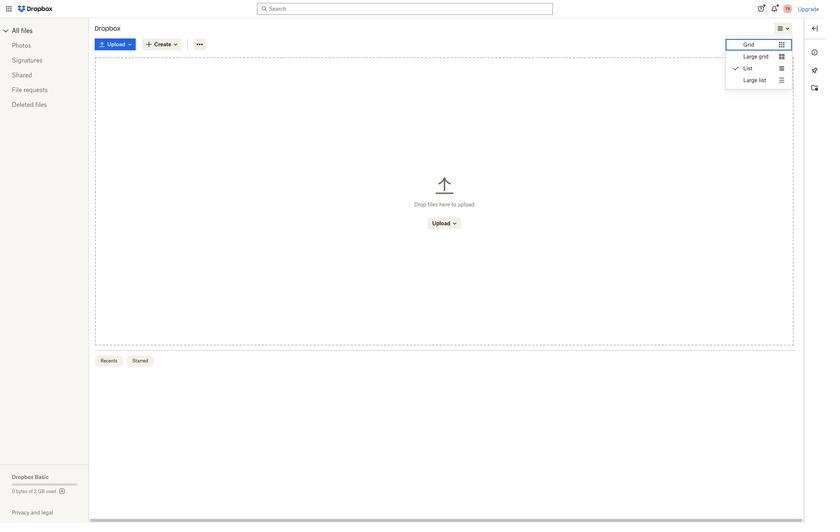 Task type: vqa. For each thing, say whether or not it's contained in the screenshot.
the requests
yes



Task type: locate. For each thing, give the bounding box(es) containing it.
large for large list
[[744, 77, 758, 83]]

large inside radio item
[[744, 77, 758, 83]]

1 vertical spatial files
[[35, 101, 47, 108]]

you
[[756, 39, 764, 45]]

basic
[[35, 474, 49, 481]]

file requests
[[12, 86, 48, 94]]

have
[[765, 39, 775, 45]]

large inside 'radio item'
[[744, 53, 758, 60]]

files right all
[[21, 27, 33, 34]]

0
[[12, 489, 15, 495]]

signatures
[[12, 57, 42, 64]]

files down the file requests link
[[35, 101, 47, 108]]

1 horizontal spatial dropbox
[[95, 25, 121, 32]]

shared
[[12, 71, 32, 79]]

large grid radio item
[[726, 51, 793, 63]]

1 large from the top
[[744, 53, 758, 60]]

0 vertical spatial files
[[21, 27, 33, 34]]

signatures link
[[12, 53, 77, 68]]

upgrade link
[[799, 6, 820, 12]]

2 large from the top
[[744, 77, 758, 83]]

photos
[[12, 42, 31, 49]]

upgrade
[[799, 6, 820, 12]]

1 vertical spatial dropbox
[[12, 474, 34, 481]]

files for drop
[[428, 201, 438, 208]]

photos link
[[12, 38, 77, 53]]

deleted files
[[12, 101, 47, 108]]

1 horizontal spatial files
[[35, 101, 47, 108]]

2 vertical spatial files
[[428, 201, 438, 208]]

dropbox for dropbox
[[95, 25, 121, 32]]

2
[[34, 489, 37, 495]]

and
[[31, 510, 40, 516]]

files for deleted
[[35, 101, 47, 108]]

list
[[760, 77, 767, 83]]

1 vertical spatial large
[[744, 77, 758, 83]]

files left here
[[428, 201, 438, 208]]

0 bytes of 2 gb used
[[12, 489, 56, 495]]

0 vertical spatial large
[[744, 53, 758, 60]]

0 horizontal spatial files
[[21, 27, 33, 34]]

drop files here to upload
[[415, 201, 475, 208]]

2 horizontal spatial files
[[428, 201, 438, 208]]

starred
[[132, 358, 148, 364]]

0 horizontal spatial dropbox
[[12, 474, 34, 481]]

files
[[21, 27, 33, 34], [35, 101, 47, 108], [428, 201, 438, 208]]

0 vertical spatial dropbox
[[95, 25, 121, 32]]

dropbox
[[95, 25, 121, 32], [12, 474, 34, 481]]

to
[[452, 201, 457, 208]]

list
[[744, 65, 753, 71]]

large down grid
[[744, 53, 758, 60]]

only
[[745, 39, 755, 45]]

all
[[12, 27, 19, 34]]

dropbox basic
[[12, 474, 49, 481]]

large for large grid
[[744, 53, 758, 60]]

large down list
[[744, 77, 758, 83]]

used
[[46, 489, 56, 495]]

large
[[744, 53, 758, 60], [744, 77, 758, 83]]



Task type: describe. For each thing, give the bounding box(es) containing it.
recents
[[101, 358, 118, 364]]

bytes
[[16, 489, 27, 495]]

large list
[[744, 77, 767, 83]]

large grid
[[744, 53, 769, 60]]

open information panel image
[[811, 48, 820, 57]]

privacy and legal
[[12, 510, 53, 516]]

open details pane image
[[811, 24, 820, 33]]

recents button
[[95, 355, 124, 367]]

gb
[[38, 489, 45, 495]]

grid
[[744, 41, 755, 48]]

deleted
[[12, 101, 34, 108]]

get more space image
[[58, 487, 67, 496]]

privacy
[[12, 510, 29, 516]]

here
[[440, 201, 451, 208]]

file
[[12, 86, 22, 94]]

privacy and legal link
[[12, 510, 89, 516]]

only you have access
[[745, 39, 790, 45]]

upload
[[458, 201, 475, 208]]

deleted files link
[[12, 97, 77, 112]]

files for all
[[21, 27, 33, 34]]

all files
[[12, 27, 33, 34]]

of
[[29, 489, 33, 495]]

dropbox for dropbox basic
[[12, 474, 34, 481]]

drop
[[415, 201, 427, 208]]

grid radio item
[[726, 39, 793, 51]]

file requests link
[[12, 83, 77, 97]]

dropbox logo - go to the homepage image
[[15, 3, 55, 15]]

starred button
[[126, 355, 154, 367]]

large list radio item
[[726, 74, 793, 86]]

open activity image
[[811, 84, 820, 93]]

grid
[[760, 53, 769, 60]]

legal
[[41, 510, 53, 516]]

list radio item
[[726, 63, 793, 74]]

shared link
[[12, 68, 77, 83]]

open pinned items image
[[811, 66, 820, 75]]

global header element
[[0, 0, 826, 18]]

requests
[[24, 86, 48, 94]]

all files link
[[12, 25, 89, 37]]

access
[[776, 39, 790, 45]]



